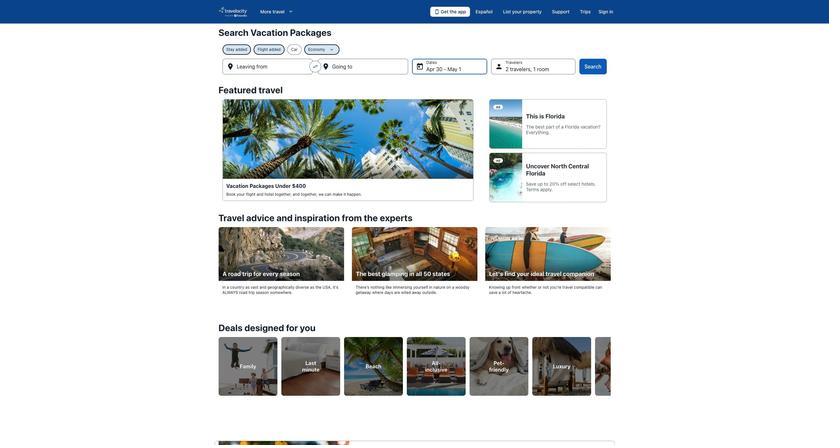 Task type: describe. For each thing, give the bounding box(es) containing it.
travel advice and inspiration from the experts region
[[215, 209, 615, 307]]



Task type: locate. For each thing, give the bounding box(es) containing it.
main content
[[0, 24, 829, 446]]

previous image
[[215, 361, 222, 369]]

download the app button image
[[434, 9, 440, 14]]

featured travel region
[[215, 81, 615, 209]]

swap origin and destination values image
[[312, 64, 318, 70]]

travelocity logo image
[[218, 7, 247, 17]]

next image
[[607, 361, 615, 369]]



Task type: vqa. For each thing, say whether or not it's contained in the screenshot.
small icon
no



